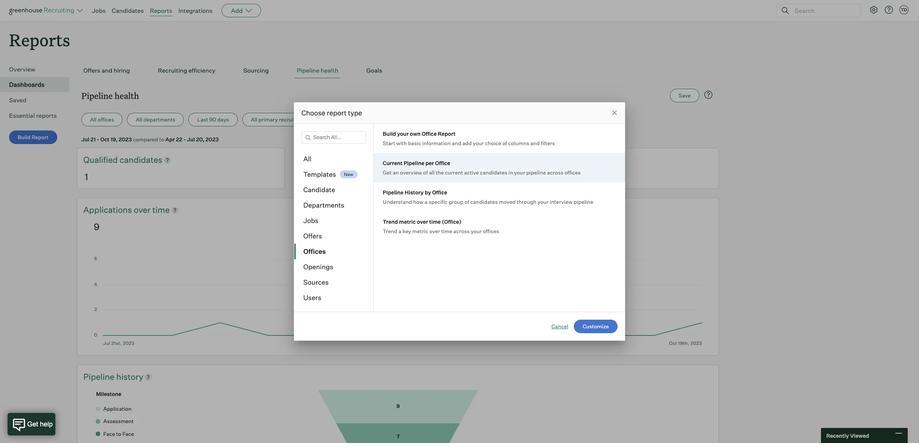 Task type: locate. For each thing, give the bounding box(es) containing it.
td button
[[900, 5, 909, 14]]

1
[[85, 171, 88, 183], [302, 171, 305, 183], [519, 171, 522, 183]]

pipeline inside current pipeline per office get an overview of all the current active candidates in your pipeline across offices
[[404, 160, 424, 167]]

1 horizontal spatial build
[[383, 131, 396, 137]]

1 horizontal spatial -
[[183, 137, 186, 143]]

sources
[[303, 279, 329, 287]]

customize
[[583, 324, 609, 330]]

offices down open
[[565, 170, 581, 176]]

of right the group at top
[[465, 199, 469, 205]]

pipeline inside "pipeline history by office understand how a specific group of candidates moved through your interview pipeline"
[[383, 190, 404, 196]]

over down how
[[417, 219, 428, 225]]

2 horizontal spatial over
[[429, 228, 440, 235]]

1 horizontal spatial 1
[[302, 171, 305, 183]]

pipeline for your
[[526, 170, 546, 176]]

0 horizontal spatial 2023
[[119, 137, 132, 143]]

jobs down departments
[[303, 217, 319, 225]]

of left all
[[423, 170, 428, 176]]

19,
[[110, 137, 118, 143]]

report inside build your own office report start with basic information and add your choice of columns and filters
[[438, 131, 456, 137]]

all offices button
[[81, 113, 123, 127]]

all up 21
[[90, 117, 97, 123]]

1 vertical spatial a
[[399, 228, 401, 235]]

0 horizontal spatial pipeline
[[526, 170, 546, 176]]

a inside "pipeline history by office understand how a specific group of candidates moved through your interview pipeline"
[[425, 199, 428, 205]]

2 vertical spatial offices
[[483, 228, 499, 235]]

a for key
[[399, 228, 401, 235]]

all inside button
[[136, 117, 142, 123]]

0 horizontal spatial report
[[32, 134, 49, 141]]

1 right in
[[519, 171, 522, 183]]

1 horizontal spatial across
[[547, 170, 564, 176]]

all
[[90, 117, 97, 123], [136, 117, 142, 123], [251, 117, 257, 123], [325, 117, 331, 123], [303, 155, 312, 163]]

reports right candidates
[[150, 7, 172, 14]]

1 horizontal spatial jobs
[[303, 217, 319, 225]]

1 horizontal spatial offers
[[303, 232, 322, 240]]

1 vertical spatial metric
[[412, 228, 428, 235]]

how
[[413, 199, 424, 205]]

all offices
[[90, 117, 114, 123]]

0 horizontal spatial across
[[453, 228, 470, 235]]

pipeline inside current pipeline per office get an overview of all the current active candidates in your pipeline across offices
[[526, 170, 546, 176]]

1 horizontal spatial number
[[517, 155, 549, 165]]

1 horizontal spatial reports
[[150, 7, 172, 14]]

0 horizontal spatial a
[[399, 228, 401, 235]]

jul left 21
[[81, 137, 89, 143]]

1 vertical spatial hiring
[[333, 117, 347, 123]]

build inside build your own office report start with basic information and add your choice of columns and filters
[[383, 131, 396, 137]]

1 1 from the left
[[85, 171, 88, 183]]

jobs link
[[92, 7, 106, 14]]

a
[[425, 199, 428, 205], [399, 228, 401, 235]]

time
[[152, 205, 170, 215], [429, 219, 441, 225], [441, 228, 452, 235]]

dashboards
[[9, 81, 45, 89]]

a left key
[[399, 228, 401, 235]]

over link
[[134, 205, 152, 216]]

office
[[422, 131, 437, 137], [435, 160, 450, 167], [432, 190, 447, 196]]

all up templates
[[303, 155, 312, 163]]

trend down understand
[[383, 219, 398, 225]]

2023 right 19, on the left of the page
[[119, 137, 132, 143]]

across inside trend metric over time (office) trend a key metric over time across your offices
[[453, 228, 470, 235]]

1 horizontal spatial offices
[[483, 228, 499, 235]]

1 up candidate
[[302, 171, 305, 183]]

number
[[300, 155, 334, 165], [517, 155, 549, 165]]

1 vertical spatial offers
[[303, 232, 322, 240]]

openings
[[303, 263, 333, 271]]

jobs
[[92, 7, 106, 14], [303, 217, 319, 225]]

jobs inside choose report type dialog
[[303, 217, 319, 225]]

office inside "pipeline history by office understand how a specific group of candidates moved through your interview pipeline"
[[432, 190, 447, 196]]

0 horizontal spatial 1
[[85, 171, 88, 183]]

1 jul from the left
[[81, 137, 89, 143]]

tab list
[[81, 63, 715, 78]]

0 horizontal spatial offers
[[83, 67, 100, 74]]

choice
[[485, 140, 501, 147]]

1 horizontal spatial 2023
[[205, 137, 219, 143]]

0 horizontal spatial offices
[[98, 117, 114, 123]]

offices
[[98, 117, 114, 123], [565, 170, 581, 176], [483, 228, 499, 235]]

office inside current pipeline per office get an overview of all the current active candidates in your pipeline across offices
[[435, 160, 450, 167]]

candidates down compared
[[120, 155, 162, 165]]

- right 21
[[97, 137, 99, 143]]

health
[[321, 67, 338, 74], [115, 90, 139, 101]]

candidates
[[112, 7, 144, 14]]

offices down moved
[[483, 228, 499, 235]]

pipeline for interview
[[574, 199, 593, 205]]

1 vertical spatial offices
[[565, 170, 581, 176]]

reports down greenhouse recruiting image
[[9, 29, 70, 51]]

over right key
[[429, 228, 440, 235]]

0 vertical spatial trend
[[383, 219, 398, 225]]

of right choice
[[502, 140, 507, 147]]

across down 'number of open jobs'
[[547, 170, 564, 176]]

days
[[217, 117, 229, 123]]

jobs left candidates
[[92, 7, 106, 14]]

health inside pipeline health button
[[321, 67, 338, 74]]

report up information
[[438, 131, 456, 137]]

all for all departments
[[136, 117, 142, 123]]

pipeline history by office understand how a specific group of candidates moved through your interview pipeline
[[383, 190, 593, 205]]

office up the
[[435, 160, 450, 167]]

0 horizontal spatial jobs
[[92, 7, 106, 14]]

offers for offers and hiring
[[83, 67, 100, 74]]

number down columns at the top of page
[[517, 155, 549, 165]]

number up templates
[[300, 155, 334, 165]]

2 horizontal spatial 1
[[519, 171, 522, 183]]

all inside all hiring managers button
[[325, 117, 331, 123]]

1 horizontal spatial pipeline
[[574, 199, 593, 205]]

offers inside choose report type dialog
[[303, 232, 322, 240]]

all inside all primary recruiters button
[[251, 117, 257, 123]]

pipeline right the interview
[[574, 199, 593, 205]]

report down essential reports link
[[32, 134, 49, 141]]

your right in
[[514, 170, 525, 176]]

a inside trend metric over time (office) trend a key metric over time across your offices
[[399, 228, 401, 235]]

candidates inside "pipeline history by office understand how a specific group of candidates moved through your interview pipeline"
[[471, 199, 498, 205]]

reports
[[36, 112, 57, 120]]

1 vertical spatial pipeline
[[574, 199, 593, 205]]

1 horizontal spatial time
[[429, 219, 441, 225]]

your down "pipeline history by office understand how a specific group of candidates moved through your interview pipeline"
[[471, 228, 482, 235]]

2 vertical spatial candidates
[[471, 199, 498, 205]]

2 vertical spatial time
[[441, 228, 452, 235]]

offers and hiring button
[[81, 63, 132, 78]]

1 number from the left
[[300, 155, 334, 165]]

build for build report
[[18, 134, 30, 141]]

office up specific
[[432, 190, 447, 196]]

time link
[[152, 205, 170, 216]]

0 vertical spatial across
[[547, 170, 564, 176]]

new
[[344, 172, 353, 177]]

trend left key
[[383, 228, 397, 235]]

1 vertical spatial reports
[[9, 29, 70, 51]]

Search All... text field
[[302, 132, 366, 144]]

2 1 from the left
[[302, 171, 305, 183]]

per
[[426, 160, 434, 167]]

0 horizontal spatial build
[[18, 134, 30, 141]]

pipeline health inside button
[[297, 67, 338, 74]]

all for all
[[303, 155, 312, 163]]

history
[[405, 190, 424, 196]]

build inside button
[[18, 134, 30, 141]]

1 horizontal spatial hiring
[[333, 117, 347, 123]]

faq image
[[704, 91, 713, 100]]

efficiency
[[189, 67, 216, 74]]

and
[[102, 67, 112, 74], [452, 140, 461, 147], [531, 140, 540, 147]]

type
[[348, 109, 362, 117]]

0 horizontal spatial hiring
[[114, 67, 130, 74]]

number for number of open jobs
[[517, 155, 549, 165]]

0 horizontal spatial -
[[97, 137, 99, 143]]

2023 right 20,
[[205, 137, 219, 143]]

basic
[[408, 140, 421, 147]]

report
[[438, 131, 456, 137], [32, 134, 49, 141]]

1 vertical spatial across
[[453, 228, 470, 235]]

across inside current pipeline per office get an overview of all the current active candidates in your pipeline across offices
[[547, 170, 564, 176]]

1 horizontal spatial report
[[438, 131, 456, 137]]

0 vertical spatial over
[[134, 205, 151, 215]]

interview
[[550, 199, 573, 205]]

1 vertical spatial trend
[[383, 228, 397, 235]]

reports link
[[150, 7, 172, 14]]

all inside all offices button
[[90, 117, 97, 123]]

pipeline
[[526, 170, 546, 176], [574, 199, 593, 205]]

0 vertical spatial pipeline
[[526, 170, 546, 176]]

offers for offers
[[303, 232, 322, 240]]

offices
[[303, 248, 326, 256]]

0 vertical spatial office
[[422, 131, 437, 137]]

0 vertical spatial time
[[152, 205, 170, 215]]

0 horizontal spatial number
[[300, 155, 334, 165]]

1 vertical spatial pipeline health
[[81, 90, 139, 101]]

all left departments
[[136, 117, 142, 123]]

office inside build your own office report start with basic information and add your choice of columns and filters
[[422, 131, 437, 137]]

overview link
[[9, 65, 66, 74]]

0 vertical spatial offices
[[98, 117, 114, 123]]

candidates left in
[[480, 170, 507, 176]]

pipeline inside "pipeline history by office understand how a specific group of candidates moved through your interview pipeline"
[[574, 199, 593, 205]]

pipeline link
[[83, 372, 116, 384]]

metric up key
[[399, 219, 416, 225]]

2 vertical spatial office
[[432, 190, 447, 196]]

hiring
[[114, 67, 130, 74], [333, 117, 347, 123]]

candidate
[[303, 186, 335, 194]]

0 vertical spatial jobs
[[92, 7, 106, 14]]

0 vertical spatial health
[[321, 67, 338, 74]]

- right 22
[[183, 137, 186, 143]]

22
[[176, 137, 182, 143]]

1 horizontal spatial pipeline health
[[297, 67, 338, 74]]

candidates left moved
[[471, 199, 498, 205]]

0 horizontal spatial and
[[102, 67, 112, 74]]

build up start
[[383, 131, 396, 137]]

2 horizontal spatial offices
[[565, 170, 581, 176]]

last
[[197, 117, 208, 123]]

viewed
[[850, 433, 869, 440]]

hiring inside tab list
[[114, 67, 130, 74]]

build down essential
[[18, 134, 30, 141]]

all left primary
[[251, 117, 257, 123]]

0 vertical spatial hiring
[[114, 67, 130, 74]]

a right how
[[425, 199, 428, 205]]

candidates
[[120, 155, 162, 165], [480, 170, 507, 176], [471, 199, 498, 205]]

offers inside button
[[83, 67, 100, 74]]

jul left 20,
[[187, 137, 195, 143]]

1 horizontal spatial health
[[321, 67, 338, 74]]

Search text field
[[793, 5, 854, 16]]

0 horizontal spatial jul
[[81, 137, 89, 143]]

build for build your own office report start with basic information and add your choice of columns and filters
[[383, 131, 396, 137]]

your right through
[[538, 199, 549, 205]]

the
[[436, 170, 444, 176]]

last 90 days button
[[189, 113, 238, 127]]

1 vertical spatial over
[[417, 219, 428, 225]]

applications
[[83, 205, 132, 215]]

over left 'time' link
[[134, 205, 151, 215]]

active
[[464, 170, 479, 176]]

essential reports link
[[9, 111, 66, 120]]

office for per
[[435, 160, 450, 167]]

0 vertical spatial pipeline health
[[297, 67, 338, 74]]

tab list containing offers and hiring
[[81, 63, 715, 78]]

1 vertical spatial jobs
[[303, 217, 319, 225]]

1 trend from the top
[[383, 219, 398, 225]]

0 vertical spatial offers
[[83, 67, 100, 74]]

all inside choose report type dialog
[[303, 155, 312, 163]]

1 down qualified link
[[85, 171, 88, 183]]

1 vertical spatial office
[[435, 160, 450, 167]]

of inside build your own office report start with basic information and add your choice of columns and filters
[[502, 140, 507, 147]]

0 vertical spatial a
[[425, 199, 428, 205]]

all up search all... text field
[[325, 117, 331, 123]]

overview
[[400, 170, 422, 176]]

offers
[[83, 67, 100, 74], [303, 232, 322, 240]]

2 number from the left
[[517, 155, 549, 165]]

3 1 from the left
[[519, 171, 522, 183]]

-
[[97, 137, 99, 143], [183, 137, 186, 143]]

1 vertical spatial candidates
[[480, 170, 507, 176]]

with
[[396, 140, 407, 147]]

metric right key
[[412, 228, 428, 235]]

office up information
[[422, 131, 437, 137]]

over
[[134, 205, 151, 215], [417, 219, 428, 225], [429, 228, 440, 235]]

integrations
[[178, 7, 213, 14]]

1 - from the left
[[97, 137, 99, 143]]

1 horizontal spatial a
[[425, 199, 428, 205]]

0 horizontal spatial health
[[115, 90, 139, 101]]

1 horizontal spatial over
[[417, 219, 428, 225]]

across down (office)
[[453, 228, 470, 235]]

all primary recruiters button
[[242, 113, 312, 127]]

departments
[[303, 201, 344, 210]]

2023
[[119, 137, 132, 143], [205, 137, 219, 143]]

jobs
[[581, 155, 598, 165]]

overview
[[9, 66, 35, 73]]

pipeline down 'number of open jobs'
[[526, 170, 546, 176]]

of
[[502, 140, 507, 147], [551, 155, 558, 165], [423, 170, 428, 176], [465, 199, 469, 205]]

1 horizontal spatial jul
[[187, 137, 195, 143]]

current
[[445, 170, 463, 176]]

offices up the oct
[[98, 117, 114, 123]]

across
[[547, 170, 564, 176], [453, 228, 470, 235]]



Task type: describe. For each thing, give the bounding box(es) containing it.
and inside button
[[102, 67, 112, 74]]

report inside button
[[32, 134, 49, 141]]

managers
[[348, 117, 373, 123]]

essential reports
[[9, 112, 57, 120]]

all primary recruiters
[[251, 117, 303, 123]]

your up with
[[397, 131, 409, 137]]

xychart image
[[94, 245, 702, 347]]

current pipeline per office get an overview of all the current active candidates in your pipeline across offices
[[383, 160, 581, 176]]

your inside "pipeline history by office understand how a specific group of candidates moved through your interview pipeline"
[[538, 199, 549, 205]]

columns
[[508, 140, 529, 147]]

pipeline health button
[[295, 63, 340, 78]]

start
[[383, 140, 395, 147]]

sourcing
[[243, 67, 269, 74]]

0 horizontal spatial over
[[134, 205, 151, 215]]

goals button
[[364, 63, 384, 78]]

jul 21 - oct 19, 2023 compared to apr 22 - jul 20, 2023
[[81, 137, 219, 143]]

goals
[[366, 67, 382, 74]]

understand
[[383, 199, 412, 205]]

apr
[[165, 137, 175, 143]]

all for all primary recruiters
[[251, 117, 257, 123]]

2 trend from the top
[[383, 228, 397, 235]]

group
[[449, 199, 464, 205]]

by
[[425, 190, 431, 196]]

pipeline inside button
[[297, 67, 319, 74]]

(office)
[[442, 219, 461, 225]]

td button
[[898, 4, 910, 16]]

0 horizontal spatial time
[[152, 205, 170, 215]]

90
[[209, 117, 216, 123]]

choose report type dialog
[[294, 103, 625, 341]]

through
[[517, 199, 537, 205]]

number for number
[[300, 155, 334, 165]]

configure image
[[869, 5, 879, 14]]

sourcing button
[[242, 63, 271, 78]]

users
[[303, 294, 321, 302]]

1 2023 from the left
[[119, 137, 132, 143]]

in
[[509, 170, 513, 176]]

offices inside button
[[98, 117, 114, 123]]

save button
[[670, 89, 699, 103]]

0 vertical spatial metric
[[399, 219, 416, 225]]

history
[[116, 372, 143, 382]]

of left open
[[551, 155, 558, 165]]

own
[[410, 131, 421, 137]]

essential
[[9, 112, 35, 120]]

cancel
[[552, 324, 568, 330]]

saved
[[9, 97, 26, 104]]

greenhouse recruiting image
[[9, 6, 77, 15]]

all for all offices
[[90, 117, 97, 123]]

9
[[94, 222, 99, 233]]

build report
[[18, 134, 49, 141]]

2 horizontal spatial and
[[531, 140, 540, 147]]

0 vertical spatial reports
[[150, 7, 172, 14]]

0 horizontal spatial reports
[[9, 29, 70, 51]]

1 horizontal spatial and
[[452, 140, 461, 147]]

recruiting
[[158, 67, 187, 74]]

offers and hiring
[[83, 67, 130, 74]]

number of open jobs
[[517, 155, 598, 165]]

office for by
[[432, 190, 447, 196]]

current
[[383, 160, 403, 167]]

your right add
[[473, 140, 484, 147]]

recruiting efficiency
[[158, 67, 216, 74]]

0 vertical spatial candidates
[[120, 155, 162, 165]]

to
[[159, 137, 164, 143]]

1 vertical spatial health
[[115, 90, 139, 101]]

a for specific
[[425, 199, 428, 205]]

add
[[231, 7, 243, 14]]

0 horizontal spatial pipeline health
[[81, 90, 139, 101]]

qualified link
[[83, 155, 120, 166]]

choose report type
[[302, 109, 362, 117]]

oct
[[100, 137, 109, 143]]

departments
[[143, 117, 175, 123]]

cancel link
[[552, 323, 568, 331]]

2 2023 from the left
[[205, 137, 219, 143]]

2 vertical spatial over
[[429, 228, 440, 235]]

offices inside current pipeline per office get an overview of all the current active candidates in your pipeline across offices
[[565, 170, 581, 176]]

integrations link
[[178, 7, 213, 14]]

get
[[383, 170, 392, 176]]

compared
[[133, 137, 158, 143]]

20,
[[196, 137, 204, 143]]

all hiring managers button
[[316, 113, 381, 127]]

all
[[429, 170, 435, 176]]

information
[[422, 140, 451, 147]]

open
[[560, 155, 580, 165]]

your inside trend metric over time (office) trend a key metric over time across your offices
[[471, 228, 482, 235]]

2 jul from the left
[[187, 137, 195, 143]]

td
[[901, 7, 907, 12]]

customize button
[[574, 320, 618, 334]]

candidates inside current pipeline per office get an overview of all the current active candidates in your pipeline across offices
[[480, 170, 507, 176]]

2 - from the left
[[183, 137, 186, 143]]

of inside current pipeline per office get an overview of all the current active candidates in your pipeline across offices
[[423, 170, 428, 176]]

1 vertical spatial time
[[429, 219, 441, 225]]

add
[[462, 140, 472, 147]]

all departments
[[136, 117, 175, 123]]

all for all hiring managers
[[325, 117, 331, 123]]

all departments button
[[127, 113, 184, 127]]

moved
[[499, 199, 516, 205]]

applications link
[[83, 205, 134, 216]]

offices inside trend metric over time (office) trend a key metric over time across your offices
[[483, 228, 499, 235]]

primary
[[259, 117, 278, 123]]

your inside current pipeline per office get an overview of all the current active candidates in your pipeline across offices
[[514, 170, 525, 176]]

choose
[[302, 109, 325, 117]]

office for own
[[422, 131, 437, 137]]

saved link
[[9, 96, 66, 105]]

recruiting efficiency button
[[156, 63, 217, 78]]

last 90 days
[[197, 117, 229, 123]]

save
[[679, 92, 691, 99]]

candidates link
[[120, 155, 162, 166]]

history link
[[116, 372, 143, 384]]

an
[[393, 170, 399, 176]]

candidates link
[[112, 7, 144, 14]]

21
[[90, 137, 96, 143]]

report
[[327, 109, 347, 117]]

2 horizontal spatial time
[[441, 228, 452, 235]]

templates
[[303, 170, 336, 179]]

of inside "pipeline history by office understand how a specific group of candidates moved through your interview pipeline"
[[465, 199, 469, 205]]



Task type: vqa. For each thing, say whether or not it's contained in the screenshot.


